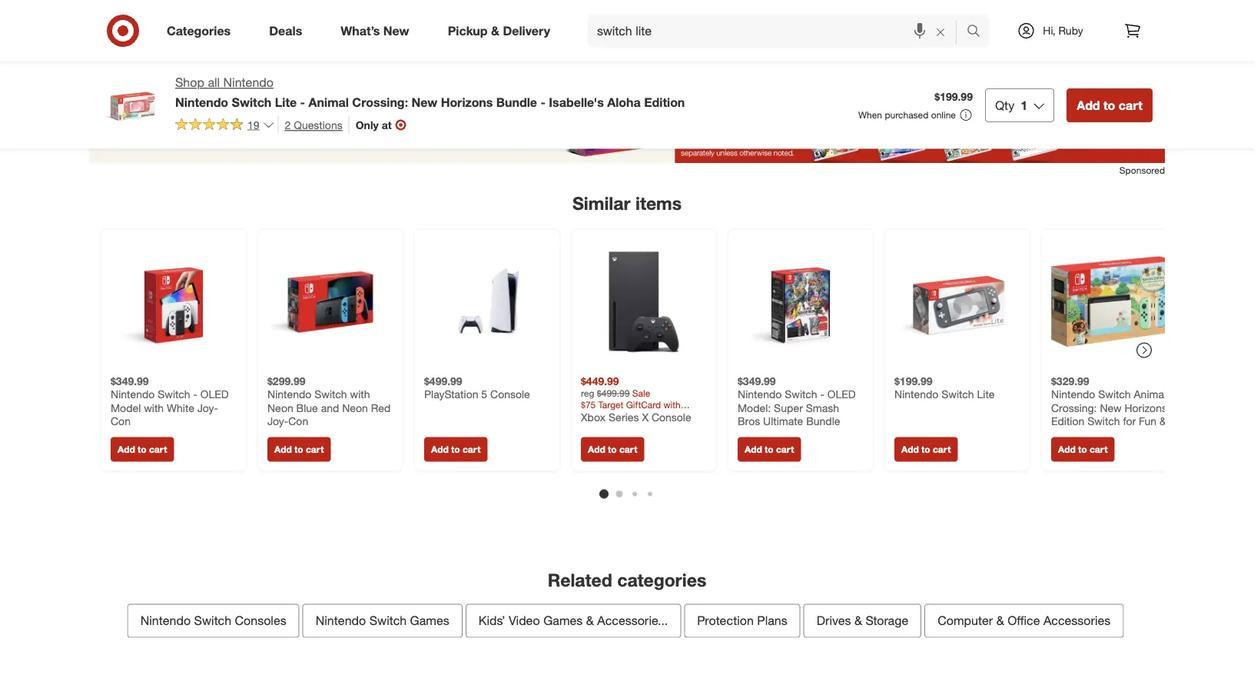 Task type: describe. For each thing, give the bounding box(es) containing it.
$299.99 nintendo switch with neon blue and neon red joy-con
[[268, 374, 391, 428]]

cart for nintendo switch with neon blue and neon red joy-con
[[306, 444, 324, 455]]

$199.99 for $199.99 nintendo switch lite
[[895, 374, 933, 388]]

refurbished
[[1052, 441, 1110, 455]]

cart up sponsored
[[1119, 98, 1143, 113]]

purchased
[[885, 109, 929, 121]]

what's new
[[341, 23, 410, 38]]

$499.99 playstation 5 console
[[424, 374, 530, 401]]

edition inside shop all nintendo nintendo switch lite - animal crossing: new horizons bundle - isabelle's aloha edition
[[644, 94, 685, 109]]

$449.99
[[581, 374, 619, 388]]

nintendo inside $329.99 nintendo switch animal crossing: new horizons edition switch for fun & relaxation manufacturer refurbished
[[1052, 388, 1096, 401]]

19
[[248, 118, 260, 131]]

$499.99 inside $499.99 playstation 5 console
[[424, 374, 463, 388]]

lite inside shop all nintendo nintendo switch lite - animal crossing: new horizons bundle - isabelle's aloha edition
[[275, 94, 297, 109]]

bros
[[738, 414, 761, 428]]

cart for playstation 5 console
[[463, 444, 481, 455]]

$199.99 nintendo switch lite
[[895, 374, 995, 401]]

0 vertical spatial new
[[384, 23, 410, 38]]

deals link
[[256, 14, 322, 48]]

white
[[167, 401, 194, 414]]

to for nintendo switch lite
[[922, 444, 931, 455]]

qty 1
[[996, 98, 1028, 113]]

add for nintendo switch with neon blue and neon red joy-con
[[274, 444, 292, 455]]

nintendo inside $349.99 nintendo switch - oled model: super smash bros ultimate bundle
[[738, 388, 782, 401]]

model
[[111, 401, 141, 414]]

x
[[642, 411, 649, 424]]

nintendo switch - oled model: super smash bros ultimate bundle image
[[738, 239, 864, 365]]

shop
[[175, 75, 204, 90]]

nintendo switch - oled model with white joy-con image
[[111, 239, 237, 365]]

horizons inside $329.99 nintendo switch animal crossing: new horizons edition switch for fun & relaxation manufacturer refurbished
[[1125, 401, 1168, 414]]

add for nintendo switch animal crossing: new horizons edition switch for fun & relaxation manufacturer refurbished
[[1059, 444, 1076, 455]]

5
[[482, 388, 488, 401]]

add right 1
[[1077, 98, 1101, 113]]

kids' video games & accessorie...
[[479, 613, 668, 628]]

xbox series x console image
[[581, 239, 707, 365]]

blue
[[296, 401, 318, 414]]

online
[[932, 109, 956, 121]]

switch inside $299.99 nintendo switch with neon blue and neon red joy-con
[[315, 388, 347, 401]]

video
[[509, 613, 540, 628]]

$349.99 nintendo switch - oled model with white joy- con
[[111, 374, 229, 428]]

when purchased online
[[859, 109, 956, 121]]

shop all nintendo nintendo switch lite - animal crossing: new horizons bundle - isabelle's aloha edition
[[175, 75, 685, 109]]

search button
[[960, 14, 997, 51]]

What can we help you find? suggestions appear below search field
[[588, 14, 971, 48]]

computer
[[938, 613, 993, 628]]

all
[[208, 75, 220, 90]]

$329.99
[[1052, 374, 1090, 388]]

sale
[[633, 388, 651, 399]]

cart for xbox series x console
[[620, 444, 638, 455]]

add to cart button for xbox series x console
[[581, 437, 645, 462]]

$449.99 reg $499.99 sale
[[581, 374, 651, 399]]

smash
[[806, 401, 840, 414]]

edition inside $329.99 nintendo switch animal crossing: new horizons edition switch for fun & relaxation manufacturer refurbished
[[1052, 414, 1085, 428]]

switch inside $349.99 nintendo switch - oled model: super smash bros ultimate bundle
[[785, 388, 818, 401]]

- inside the $349.99 nintendo switch - oled model with white joy- con
[[193, 388, 198, 401]]

cart for nintendo switch lite
[[933, 444, 951, 455]]

protection plans
[[698, 613, 788, 628]]

new inside shop all nintendo nintendo switch lite - animal crossing: new horizons bundle - isabelle's aloha edition
[[412, 94, 438, 109]]

con inside the $349.99 nintendo switch - oled model with white joy- con
[[111, 414, 131, 428]]

pickup
[[448, 23, 488, 38]]

and
[[321, 401, 339, 414]]

plans
[[757, 613, 788, 628]]

add to cart button for playstation 5 console
[[424, 437, 488, 462]]

cart for nintendo switch animal crossing: new horizons edition switch for fun & relaxation manufacturer refurbished
[[1090, 444, 1108, 455]]

games for video
[[544, 613, 583, 628]]

2
[[285, 118, 291, 131]]

$349.99 for nintendo switch - oled model with white joy- con
[[111, 374, 149, 388]]

horizons inside shop all nintendo nintendo switch lite - animal crossing: new horizons bundle - isabelle's aloha edition
[[441, 94, 493, 109]]

aloha
[[608, 94, 641, 109]]

add to cart up sponsored
[[1077, 98, 1143, 113]]

computer & office accessories link
[[925, 604, 1124, 638]]

related
[[548, 569, 613, 591]]

2 questions
[[285, 118, 343, 131]]

1
[[1021, 98, 1028, 113]]

drives & storage
[[817, 613, 909, 628]]

computer & office accessories
[[938, 613, 1111, 628]]

oled for nintendo switch - oled model: super smash bros ultimate bundle
[[828, 388, 856, 401]]

protection plans link
[[684, 604, 801, 638]]

& for drives & storage
[[855, 613, 863, 628]]

model:
[[738, 401, 771, 414]]

ultimate
[[763, 414, 804, 428]]

consoles
[[235, 613, 287, 628]]

nintendo switch consoles link
[[127, 604, 300, 638]]

pickup & delivery
[[448, 23, 551, 38]]

when
[[859, 109, 883, 121]]

only at
[[356, 118, 392, 131]]

animal inside shop all nintendo nintendo switch lite - animal crossing: new horizons bundle - isabelle's aloha edition
[[309, 94, 349, 109]]

storage
[[866, 613, 909, 628]]

add to cart for nintendo switch with neon blue and neon red joy-con
[[274, 444, 324, 455]]

manufacturer
[[1105, 428, 1170, 441]]

drives & storage link
[[804, 604, 922, 638]]

similar items
[[573, 192, 682, 214]]

add for xbox series x console
[[588, 444, 606, 455]]

to for nintendo switch - oled model: super smash bros ultimate bundle
[[765, 444, 774, 455]]

nintendo inside "$199.99 nintendo switch lite"
[[895, 388, 939, 401]]

cart for nintendo switch - oled model: super smash bros ultimate bundle
[[776, 444, 794, 455]]

animal inside $329.99 nintendo switch animal crossing: new horizons edition switch for fun & relaxation manufacturer refurbished
[[1134, 388, 1167, 401]]

deals
[[269, 23, 302, 38]]

& down related
[[586, 613, 594, 628]]

& inside $329.99 nintendo switch animal crossing: new horizons edition switch for fun & relaxation manufacturer refurbished
[[1160, 414, 1167, 428]]

search
[[960, 25, 997, 40]]

what's
[[341, 23, 380, 38]]

hi,
[[1044, 24, 1056, 37]]

switch inside "$199.99 nintendo switch lite"
[[942, 388, 975, 401]]



Task type: locate. For each thing, give the bounding box(es) containing it.
ruby
[[1059, 24, 1084, 37]]

add to cart down blue
[[274, 444, 324, 455]]

1 vertical spatial new
[[412, 94, 438, 109]]

oled inside the $349.99 nintendo switch - oled model with white joy- con
[[201, 388, 229, 401]]

add to cart for xbox series x console
[[588, 444, 638, 455]]

cart down the series
[[620, 444, 638, 455]]

add to cart button for nintendo switch - oled model with white joy- con
[[111, 437, 174, 462]]

1 games from the left
[[410, 613, 450, 628]]

joy-
[[197, 401, 218, 414], [268, 414, 289, 428]]

0 horizontal spatial bundle
[[497, 94, 537, 109]]

cart down "$199.99 nintendo switch lite"
[[933, 444, 951, 455]]

add to cart button for nintendo switch - oled model: super smash bros ultimate bundle
[[738, 437, 801, 462]]

nintendo inside $299.99 nintendo switch with neon blue and neon red joy-con
[[268, 388, 312, 401]]

0 vertical spatial bundle
[[497, 94, 537, 109]]

bundle inside $349.99 nintendo switch - oled model: super smash bros ultimate bundle
[[807, 414, 841, 428]]

- up 2 questions 'link'
[[300, 94, 305, 109]]

add to cart for nintendo switch - oled model with white joy- con
[[118, 444, 167, 455]]

crossing: inside $329.99 nintendo switch animal crossing: new horizons edition switch for fun & relaxation manufacturer refurbished
[[1052, 401, 1098, 414]]

1 con from the left
[[111, 414, 131, 428]]

pickup & delivery link
[[435, 14, 570, 48]]

1 horizontal spatial joy-
[[268, 414, 289, 428]]

accessories
[[1044, 613, 1111, 628]]

add for nintendo switch lite
[[902, 444, 919, 455]]

$349.99 nintendo switch - oled model: super smash bros ultimate bundle
[[738, 374, 856, 428]]

1 horizontal spatial lite
[[978, 388, 995, 401]]

what's new link
[[328, 14, 429, 48]]

$299.99
[[268, 374, 306, 388]]

0 horizontal spatial con
[[111, 414, 131, 428]]

0 horizontal spatial animal
[[309, 94, 349, 109]]

0 horizontal spatial $199.99
[[895, 374, 933, 388]]

1 vertical spatial animal
[[1134, 388, 1167, 401]]

2 oled from the left
[[828, 388, 856, 401]]

bundle right super at bottom
[[807, 414, 841, 428]]

2 games from the left
[[544, 613, 583, 628]]

joy- inside the $349.99 nintendo switch - oled model with white joy- con
[[197, 401, 218, 414]]

con left white
[[111, 414, 131, 428]]

to for nintendo switch - oled model with white joy- con
[[138, 444, 147, 455]]

cart for nintendo switch - oled model with white joy- con
[[149, 444, 167, 455]]

add down relaxation
[[1059, 444, 1076, 455]]

1 vertical spatial horizons
[[1125, 401, 1168, 414]]

to
[[1104, 98, 1116, 113], [138, 444, 147, 455], [295, 444, 303, 455], [451, 444, 460, 455], [608, 444, 617, 455], [765, 444, 774, 455], [922, 444, 931, 455], [1079, 444, 1088, 455]]

1 horizontal spatial with
[[350, 388, 370, 401]]

console right 5
[[491, 388, 530, 401]]

sponsored
[[1120, 164, 1166, 176]]

lite
[[275, 94, 297, 109], [978, 388, 995, 401]]

joy- left blue
[[268, 414, 289, 428]]

19 link
[[175, 116, 275, 135]]

1 horizontal spatial horizons
[[1125, 401, 1168, 414]]

oled right white
[[201, 388, 229, 401]]

console for $499.99 playstation 5 console
[[491, 388, 530, 401]]

questions
[[294, 118, 343, 131]]

con
[[111, 414, 131, 428], [289, 414, 308, 428]]

1 horizontal spatial edition
[[1052, 414, 1085, 428]]

1 horizontal spatial bundle
[[807, 414, 841, 428]]

&
[[491, 23, 500, 38], [1160, 414, 1167, 428], [586, 613, 594, 628], [855, 613, 863, 628], [997, 613, 1005, 628]]

1 vertical spatial bundle
[[807, 414, 841, 428]]

- right super at bottom
[[821, 388, 825, 401]]

add
[[1077, 98, 1101, 113], [118, 444, 135, 455], [274, 444, 292, 455], [431, 444, 449, 455], [588, 444, 606, 455], [745, 444, 762, 455], [902, 444, 919, 455], [1059, 444, 1076, 455]]

1 horizontal spatial crossing:
[[1052, 401, 1098, 414]]

categories
[[618, 569, 707, 591]]

1 horizontal spatial console
[[652, 411, 692, 424]]

image of nintendo switch lite - animal crossing: new horizons bundle - isabelle's aloha edition image
[[101, 74, 163, 135]]

add to cart for nintendo switch lite
[[902, 444, 951, 455]]

0 horizontal spatial games
[[410, 613, 450, 628]]

xbox
[[581, 411, 606, 424]]

to for nintendo switch animal crossing: new horizons edition switch for fun & relaxation manufacturer refurbished
[[1079, 444, 1088, 455]]

super
[[774, 401, 803, 414]]

1 horizontal spatial new
[[412, 94, 438, 109]]

office
[[1008, 613, 1041, 628]]

- inside $349.99 nintendo switch - oled model: super smash bros ultimate bundle
[[821, 388, 825, 401]]

$499.99
[[424, 374, 463, 388], [597, 388, 630, 399]]

- right model at the left bottom
[[193, 388, 198, 401]]

nintendo switch animal crossing: new horizons edition switch for fun & relaxation manufacturer refurbished image
[[1052, 239, 1178, 365]]

0 horizontal spatial crossing:
[[352, 94, 408, 109]]

playstation
[[424, 388, 479, 401]]

$329.99 nintendo switch animal crossing: new horizons edition switch for fun & relaxation manufacturer refurbished
[[1052, 374, 1170, 455]]

$199.99
[[935, 90, 973, 103], [895, 374, 933, 388]]

xbox series x console
[[581, 411, 692, 424]]

$349.99
[[111, 374, 149, 388], [738, 374, 776, 388]]

2 neon from the left
[[342, 401, 368, 414]]

protection
[[698, 613, 754, 628]]

cart down playstation
[[463, 444, 481, 455]]

add to cart button
[[1067, 88, 1153, 122], [111, 437, 174, 462], [268, 437, 331, 462], [424, 437, 488, 462], [581, 437, 645, 462], [738, 437, 801, 462], [895, 437, 958, 462], [1052, 437, 1115, 462]]

add to cart button for nintendo switch lite
[[895, 437, 958, 462]]

to for nintendo switch with neon blue and neon red joy-con
[[295, 444, 303, 455]]

related categories
[[548, 569, 707, 591]]

oled for nintendo switch - oled model with white joy- con
[[201, 388, 229, 401]]

$349.99 for nintendo switch - oled model: super smash bros ultimate bundle
[[738, 374, 776, 388]]

0 vertical spatial lite
[[275, 94, 297, 109]]

add to cart down playstation
[[431, 444, 481, 455]]

console
[[491, 388, 530, 401], [652, 411, 692, 424]]

neon right and at the bottom
[[342, 401, 368, 414]]

add down playstation
[[431, 444, 449, 455]]

0 horizontal spatial console
[[491, 388, 530, 401]]

playstation 5 console image
[[424, 239, 550, 365]]

fun
[[1139, 414, 1157, 428]]

nintendo switch with neon blue and neon red joy-con image
[[268, 239, 394, 365]]

games
[[410, 613, 450, 628], [544, 613, 583, 628]]

add to cart down ultimate
[[745, 444, 794, 455]]

crossing: up at
[[352, 94, 408, 109]]

qty
[[996, 98, 1015, 113]]

& right fun
[[1160, 414, 1167, 428]]

to for playstation 5 console
[[451, 444, 460, 455]]

0 horizontal spatial $349.99
[[111, 374, 149, 388]]

relaxation
[[1052, 428, 1102, 441]]

add to cart down the series
[[588, 444, 638, 455]]

cart down ultimate
[[776, 444, 794, 455]]

0 horizontal spatial $499.99
[[424, 374, 463, 388]]

similar
[[573, 192, 631, 214]]

$349.99 inside $349.99 nintendo switch - oled model: super smash bros ultimate bundle
[[738, 374, 776, 388]]

$499.99 left 5
[[424, 374, 463, 388]]

reg
[[581, 388, 595, 399]]

con left and at the bottom
[[289, 414, 308, 428]]

bundle
[[497, 94, 537, 109], [807, 414, 841, 428]]

$199.99 inside "$199.99 nintendo switch lite"
[[895, 374, 933, 388]]

2 vertical spatial new
[[1100, 401, 1122, 414]]

crossing: inside shop all nintendo nintendo switch lite - animal crossing: new horizons bundle - isabelle's aloha edition
[[352, 94, 408, 109]]

1 horizontal spatial games
[[544, 613, 583, 628]]

1 horizontal spatial $199.99
[[935, 90, 973, 103]]

animal up questions
[[309, 94, 349, 109]]

neon left blue
[[268, 401, 293, 414]]

$349.99 up the model:
[[738, 374, 776, 388]]

joy- inside $299.99 nintendo switch with neon blue and neon red joy-con
[[268, 414, 289, 428]]

add to cart for playstation 5 console
[[431, 444, 481, 455]]

red
[[371, 401, 391, 414]]

0 vertical spatial $199.99
[[935, 90, 973, 103]]

oled inside $349.99 nintendo switch - oled model: super smash bros ultimate bundle
[[828, 388, 856, 401]]

categories
[[167, 23, 231, 38]]

$199.99 for $199.99
[[935, 90, 973, 103]]

oled right super at bottom
[[828, 388, 856, 401]]

lite inside "$199.99 nintendo switch lite"
[[978, 388, 995, 401]]

1 horizontal spatial animal
[[1134, 388, 1167, 401]]

0 horizontal spatial joy-
[[197, 401, 218, 414]]

new inside $329.99 nintendo switch animal crossing: new horizons edition switch for fun & relaxation manufacturer refurbished
[[1100, 401, 1122, 414]]

$349.99 up model at the left bottom
[[111, 374, 149, 388]]

to for xbox series x console
[[608, 444, 617, 455]]

add for nintendo switch - oled model: super smash bros ultimate bundle
[[745, 444, 762, 455]]

add down $299.99 nintendo switch with neon blue and neon red joy-con
[[274, 444, 292, 455]]

console for xbox series x console
[[652, 411, 692, 424]]

categories link
[[154, 14, 250, 48]]

for
[[1124, 414, 1136, 428]]

with inside the $349.99 nintendo switch - oled model with white joy- con
[[144, 401, 164, 414]]

add to cart button for nintendo switch animal crossing: new horizons edition switch for fun & relaxation manufacturer refurbished
[[1052, 437, 1115, 462]]

0 horizontal spatial with
[[144, 401, 164, 414]]

drives
[[817, 613, 851, 628]]

switch inside shop all nintendo nintendo switch lite - animal crossing: new horizons bundle - isabelle's aloha edition
[[232, 94, 272, 109]]

1 oled from the left
[[201, 388, 229, 401]]

1 horizontal spatial $349.99
[[738, 374, 776, 388]]

series
[[609, 411, 639, 424]]

1 horizontal spatial neon
[[342, 401, 368, 414]]

advertisement region
[[89, 74, 1166, 163]]

horizons up manufacturer
[[1125, 401, 1168, 414]]

nintendo switch consoles
[[140, 613, 287, 628]]

1 neon from the left
[[268, 401, 293, 414]]

2 questions link
[[278, 116, 343, 134]]

- left "isabelle's"
[[541, 94, 546, 109]]

isabelle's
[[549, 94, 604, 109]]

1 vertical spatial $199.99
[[895, 374, 933, 388]]

at
[[382, 118, 392, 131]]

1 $349.99 from the left
[[111, 374, 149, 388]]

nintendo switch lite image
[[895, 239, 1021, 365]]

2 $349.99 from the left
[[738, 374, 776, 388]]

0 vertical spatial animal
[[309, 94, 349, 109]]

games right video
[[544, 613, 583, 628]]

& right drives
[[855, 613, 863, 628]]

& right pickup
[[491, 23, 500, 38]]

nintendo inside the $349.99 nintendo switch - oled model with white joy- con
[[111, 388, 155, 401]]

add to cart for nintendo switch animal crossing: new horizons edition switch for fun & relaxation manufacturer refurbished
[[1059, 444, 1108, 455]]

add to cart down model at the left bottom
[[118, 444, 167, 455]]

add to cart for nintendo switch - oled model: super smash bros ultimate bundle
[[745, 444, 794, 455]]

neon
[[268, 401, 293, 414], [342, 401, 368, 414]]

add to cart down relaxation
[[1059, 444, 1108, 455]]

add down bros
[[745, 444, 762, 455]]

1 horizontal spatial oled
[[828, 388, 856, 401]]

0 horizontal spatial horizons
[[441, 94, 493, 109]]

cart down white
[[149, 444, 167, 455]]

add down xbox
[[588, 444, 606, 455]]

only
[[356, 118, 379, 131]]

region
[[89, 74, 1187, 675]]

0 horizontal spatial neon
[[268, 401, 293, 414]]

$499.99 right reg
[[597, 388, 630, 399]]

& for computer & office accessories
[[997, 613, 1005, 628]]

with inside $299.99 nintendo switch with neon blue and neon red joy-con
[[350, 388, 370, 401]]

con inside $299.99 nintendo switch with neon blue and neon red joy-con
[[289, 414, 308, 428]]

1 vertical spatial lite
[[978, 388, 995, 401]]

switch inside the $349.99 nintendo switch - oled model with white joy- con
[[158, 388, 190, 401]]

add for playstation 5 console
[[431, 444, 449, 455]]

add down "$199.99 nintendo switch lite"
[[902, 444, 919, 455]]

-
[[300, 94, 305, 109], [541, 94, 546, 109], [193, 388, 198, 401], [821, 388, 825, 401]]

2 con from the left
[[289, 414, 308, 428]]

cart down blue
[[306, 444, 324, 455]]

console inside $499.99 playstation 5 console
[[491, 388, 530, 401]]

add for nintendo switch - oled model with white joy- con
[[118, 444, 135, 455]]

0 vertical spatial console
[[491, 388, 530, 401]]

0 vertical spatial edition
[[644, 94, 685, 109]]

0 horizontal spatial edition
[[644, 94, 685, 109]]

crossing: up relaxation
[[1052, 401, 1098, 414]]

1 vertical spatial crossing:
[[1052, 401, 1098, 414]]

with
[[350, 388, 370, 401], [144, 401, 164, 414]]

edition right aloha
[[644, 94, 685, 109]]

horizons
[[441, 94, 493, 109], [1125, 401, 1168, 414]]

accessorie...
[[598, 613, 668, 628]]

bundle inside shop all nintendo nintendo switch lite - animal crossing: new horizons bundle - isabelle's aloha edition
[[497, 94, 537, 109]]

$349.99 inside the $349.99 nintendo switch - oled model with white joy- con
[[111, 374, 149, 388]]

& for pickup & delivery
[[491, 23, 500, 38]]

0 vertical spatial horizons
[[441, 94, 493, 109]]

nintendo
[[223, 75, 274, 90], [175, 94, 228, 109], [111, 388, 155, 401], [268, 388, 312, 401], [738, 388, 782, 401], [895, 388, 939, 401], [1052, 388, 1096, 401], [140, 613, 191, 628], [316, 613, 366, 628]]

console right x
[[652, 411, 692, 424]]

nintendo switch games link
[[303, 604, 463, 638]]

nintendo switch games
[[316, 613, 450, 628]]

edition up refurbished
[[1052, 414, 1085, 428]]

games left kids'
[[410, 613, 450, 628]]

hi, ruby
[[1044, 24, 1084, 37]]

0 horizontal spatial lite
[[275, 94, 297, 109]]

2 horizontal spatial new
[[1100, 401, 1122, 414]]

0 horizontal spatial new
[[384, 23, 410, 38]]

games for switch
[[410, 613, 450, 628]]

add to cart button for nintendo switch with neon blue and neon red joy-con
[[268, 437, 331, 462]]

1 horizontal spatial con
[[289, 414, 308, 428]]

horizons down pickup
[[441, 94, 493, 109]]

kids'
[[479, 613, 506, 628]]

$499.99 inside $449.99 reg $499.99 sale
[[597, 388, 630, 399]]

edition
[[644, 94, 685, 109], [1052, 414, 1085, 428]]

0 vertical spatial crossing:
[[352, 94, 408, 109]]

add down model at the left bottom
[[118, 444, 135, 455]]

cart down relaxation
[[1090, 444, 1108, 455]]

with left white
[[144, 401, 164, 414]]

1 horizontal spatial $499.99
[[597, 388, 630, 399]]

0 horizontal spatial oled
[[201, 388, 229, 401]]

joy- right white
[[197, 401, 218, 414]]

with left red
[[350, 388, 370, 401]]

delivery
[[503, 23, 551, 38]]

animal up fun
[[1134, 388, 1167, 401]]

& left office
[[997, 613, 1005, 628]]

kids' video games & accessorie... link
[[466, 604, 681, 638]]

add to cart down "$199.99 nintendo switch lite"
[[902, 444, 951, 455]]

1 vertical spatial console
[[652, 411, 692, 424]]

1 vertical spatial edition
[[1052, 414, 1085, 428]]

switch
[[232, 94, 272, 109], [158, 388, 190, 401], [315, 388, 347, 401], [785, 388, 818, 401], [942, 388, 975, 401], [1099, 388, 1131, 401], [1088, 414, 1121, 428], [194, 613, 231, 628], [370, 613, 407, 628]]

items
[[636, 192, 682, 214]]

bundle left "isabelle's"
[[497, 94, 537, 109]]

region containing similar items
[[89, 74, 1187, 675]]



Task type: vqa. For each thing, say whether or not it's contained in the screenshot.


